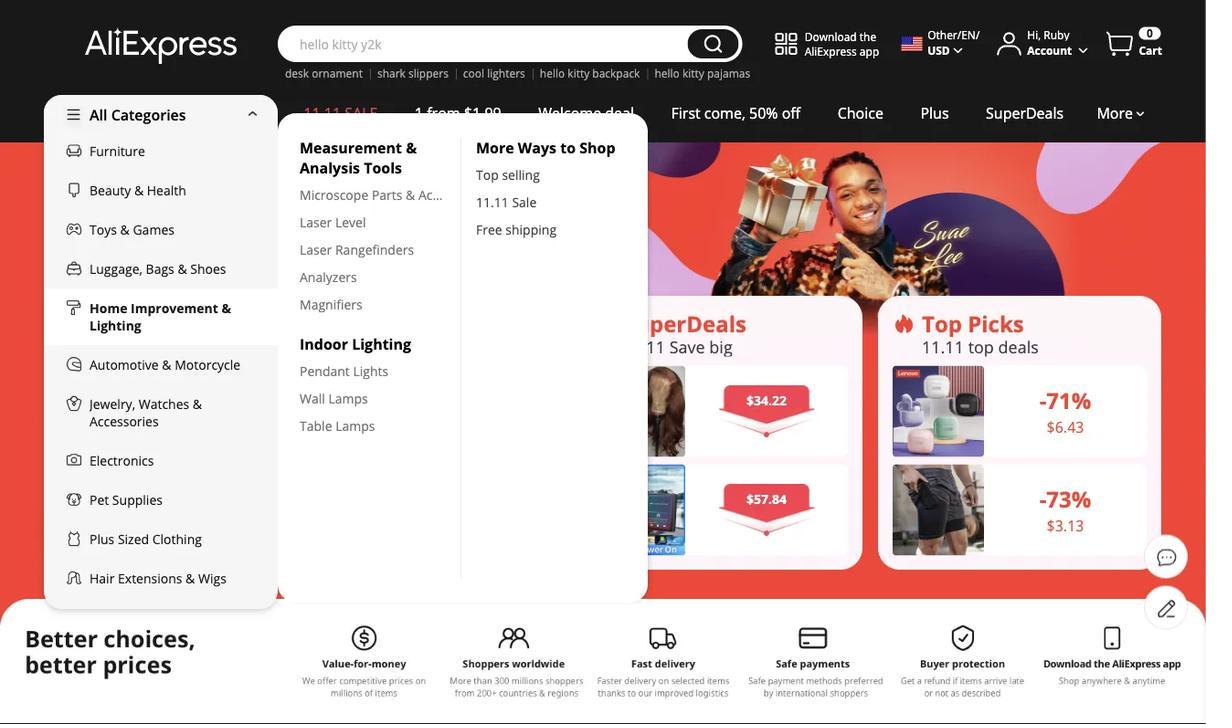 Task type: vqa. For each thing, say whether or not it's contained in the screenshot.
hoodies y2k text box
no



Task type: describe. For each thing, give the bounding box(es) containing it.
icon image
[[893, 313, 915, 335]]

beauty
[[90, 182, 131, 199]]

top selling link
[[476, 166, 623, 184]]

all
[[90, 105, 107, 125]]

$16
[[87, 420, 112, 440]]

plus sized clothing
[[90, 531, 202, 548]]

& right toys
[[120, 221, 130, 239]]

lamps for wall lamps
[[329, 390, 368, 408]]

11.11 sale link
[[285, 95, 396, 132]]

choice link
[[819, 95, 902, 132]]

from
[[427, 103, 460, 123]]

other/ en /
[[928, 27, 980, 42]]

beauty & health link
[[44, 171, 278, 210]]

automotive & motorcycle link
[[44, 345, 278, 385]]

- for 71%
[[1040, 386, 1047, 416]]

download
[[805, 29, 857, 44]]

table
[[300, 418, 332, 435]]

kitty for pajamas
[[683, 66, 704, 81]]

choice
[[838, 103, 884, 123]]

11.11 sale
[[304, 103, 378, 123]]

tools
[[364, 158, 402, 177]]

17,
[[308, 188, 339, 218]]

electronics link
[[44, 441, 278, 481]]

pajamas
[[707, 66, 750, 81]]

plus for plus
[[921, 103, 949, 123]]

superdeals link
[[968, 95, 1082, 132]]

hi, ruby
[[1027, 27, 1070, 42]]

1 from $1.99 link
[[396, 95, 520, 132]]

automotive
[[90, 356, 159, 374]]

top
[[968, 336, 994, 358]]

top selling
[[476, 166, 540, 184]]

jewelry,
[[90, 396, 135, 413]]

home improvement & lighting
[[90, 300, 231, 334]]

& right parts
[[406, 186, 415, 203]]

analyzers
[[300, 268, 357, 286]]

pet
[[90, 492, 109, 509]]

superdeals 11.11 save big
[[623, 309, 747, 358]]

magnifiers link
[[300, 296, 446, 313]]

clothing
[[152, 531, 202, 548]]

- for 73%
[[1040, 485, 1047, 514]]

hello kitty backpack link
[[540, 66, 640, 81]]

come,
[[704, 103, 746, 123]]

sale
[[345, 103, 378, 123]]

cool lighters
[[463, 66, 525, 81]]

more ways to shop
[[476, 138, 616, 158]]

1 horizontal spatial off
[[782, 103, 801, 123]]

accessories inside jewelry, watches & accessories
[[90, 413, 159, 430]]

11.11 top deals
[[922, 336, 1039, 358]]

electronics
[[90, 452, 154, 470]]

motorcycle
[[175, 356, 240, 374]]

lighters
[[487, 66, 525, 81]]

hello kitty y2k text field
[[291, 35, 679, 53]]

wigs
[[198, 570, 226, 588]]

first come, 50% off link
[[653, 95, 819, 132]]

slippers
[[408, 66, 449, 81]]

table lamps
[[300, 418, 375, 435]]

welcome deal
[[538, 103, 634, 123]]

-73% $3.13
[[1040, 485, 1091, 536]]

0
[[1147, 26, 1153, 41]]

first come, 50% off
[[671, 103, 801, 123]]

first
[[671, 103, 701, 123]]

more for more
[[1097, 103, 1133, 123]]

50%
[[749, 103, 778, 123]]

(
[[44, 420, 48, 440]]

hi,
[[1027, 27, 1041, 42]]

parts
[[372, 186, 403, 203]]

welcome
[[538, 103, 601, 123]]

app
[[860, 43, 879, 58]]

jewelry, watches & accessories link
[[44, 385, 278, 441]]

toys
[[90, 221, 117, 239]]

plus sized clothing link
[[44, 520, 278, 559]]

desk ornament
[[285, 66, 363, 81]]

shark slippers
[[377, 66, 449, 81]]

measurement
[[300, 138, 402, 158]]

shop
[[580, 138, 616, 158]]

1
[[415, 103, 423, 123]]

lamps for table lamps
[[336, 418, 375, 435]]

)
[[186, 420, 191, 440]]

all categories
[[90, 105, 186, 125]]

wall lamps
[[300, 390, 368, 408]]

nov
[[262, 188, 303, 218]]

pendant lights link
[[300, 363, 446, 380]]

every $20 ( max $16 per order )
[[44, 316, 413, 440]]

& inside jewelry, watches & accessories
[[193, 396, 202, 413]]

big
[[709, 336, 733, 358]]

shark slippers link
[[377, 66, 449, 81]]

shoes
[[190, 260, 226, 278]]

more for more ways to shop
[[476, 138, 514, 158]]

laser for laser rangefinders
[[300, 241, 332, 258]]

11:59
[[345, 188, 401, 218]]

wall lamps link
[[300, 390, 446, 408]]

categories
[[111, 105, 186, 125]]

luggage, bags & shoes
[[90, 260, 226, 278]]

automotive & motorcycle
[[90, 356, 240, 374]]



Task type: locate. For each thing, give the bounding box(es) containing it.
level
[[335, 213, 366, 231]]

nov 17, 11:59 pm pt
[[262, 188, 470, 218]]

lighting inside home improvement & lighting
[[90, 317, 141, 334]]

plus down usd
[[921, 103, 949, 123]]

1 horizontal spatial superdeals
[[986, 103, 1064, 123]]

cool lighters link
[[463, 66, 525, 81]]

laser rangefinders link
[[300, 241, 446, 258]]

11.11 up "free"
[[476, 194, 509, 211]]

free
[[476, 221, 502, 239]]

0 horizontal spatial plus
[[90, 531, 114, 548]]

kitty left pajamas
[[683, 66, 704, 81]]

$20
[[279, 316, 413, 422]]

0 horizontal spatial lighting
[[90, 317, 141, 334]]

1 horizontal spatial kitty
[[683, 66, 704, 81]]

magnifiers
[[300, 296, 363, 313]]

pet supplies
[[90, 492, 163, 509]]

lights
[[353, 363, 388, 380]]

1 - from the top
[[1040, 386, 1047, 416]]

1 vertical spatial more
[[476, 138, 514, 158]]

toys & games
[[90, 221, 175, 239]]

deal
[[605, 103, 634, 123]]

the
[[860, 29, 877, 44]]

11.11 sale
[[476, 194, 537, 211]]

2 kitty from the left
[[683, 66, 704, 81]]

laser for laser level
[[300, 213, 332, 231]]

superdeals
[[986, 103, 1064, 123], [623, 309, 747, 339]]

lighting
[[90, 317, 141, 334], [352, 334, 411, 354]]

top for top picks
[[922, 309, 962, 339]]

laser up analyzers
[[300, 241, 332, 258]]

more right superdeals link
[[1097, 103, 1133, 123]]

accessories
[[418, 186, 488, 203], [90, 413, 159, 430]]

more
[[1097, 103, 1133, 123], [476, 138, 514, 158]]

0 vertical spatial more
[[1097, 103, 1133, 123]]

indoor lighting pendant lights
[[300, 334, 411, 380]]

1 kitty from the left
[[568, 66, 590, 81]]

11.11 left top
[[922, 336, 964, 358]]

& right the bags
[[178, 260, 187, 278]]

hello for hello kitty backpack
[[540, 66, 565, 81]]

0 horizontal spatial top
[[476, 166, 499, 184]]

extensions
[[118, 570, 182, 588]]

11.11 left sale
[[304, 103, 341, 123]]

lighting inside indoor lighting pendant lights
[[352, 334, 411, 354]]

1 vertical spatial -
[[1040, 485, 1047, 514]]

max
[[52, 420, 83, 440]]

1 vertical spatial accessories
[[90, 413, 159, 430]]

0 horizontal spatial kitty
[[568, 66, 590, 81]]

microscope parts & accessories link
[[300, 186, 488, 203]]

- inside -71% $6.43
[[1040, 386, 1047, 416]]

0 horizontal spatial accessories
[[90, 413, 159, 430]]

kitty left backpack
[[568, 66, 590, 81]]

0 vertical spatial off
[[782, 103, 801, 123]]

1 horizontal spatial top
[[922, 309, 962, 339]]

desk ornament link
[[285, 66, 363, 81]]

11.11 for 11.11 sale
[[476, 194, 509, 211]]

0 vertical spatial top
[[476, 166, 499, 184]]

$4 off
[[44, 211, 286, 329]]

1 horizontal spatial accessories
[[418, 186, 488, 203]]

1 from $1.99
[[415, 103, 501, 123]]

plus left sized
[[90, 531, 114, 548]]

11.11 inside the superdeals 11.11 save big
[[623, 336, 665, 358]]

improvement
[[131, 300, 218, 317]]

welcome deal link
[[520, 95, 653, 132]]

laser
[[300, 213, 332, 231], [300, 241, 332, 258]]

1 horizontal spatial plus
[[921, 103, 949, 123]]

hello kitty backpack
[[540, 66, 640, 81]]

selling
[[502, 166, 540, 184]]

toys & games link
[[44, 210, 278, 249]]

ornament
[[312, 66, 363, 81]]

- inside -73% $3.13
[[1040, 485, 1047, 514]]

plus link
[[902, 95, 968, 132]]

plus
[[921, 103, 949, 123], [90, 531, 114, 548]]

sized
[[118, 531, 149, 548]]

top up '11.11 sale'
[[476, 166, 499, 184]]

download the aliexpress app
[[805, 29, 879, 58]]

furniture
[[90, 143, 145, 160]]

laser rangefinders
[[300, 241, 414, 258]]

furniture link
[[44, 132, 278, 171]]

hello kitty pajamas
[[655, 66, 750, 81]]

1 vertical spatial lamps
[[336, 418, 375, 435]]

0 vertical spatial plus
[[921, 103, 949, 123]]

$34.22
[[747, 392, 787, 409]]

top right icon
[[922, 309, 962, 339]]

supplies
[[112, 492, 163, 509]]

& inside home improvement & lighting
[[222, 300, 231, 317]]

deals
[[998, 336, 1039, 358]]

& left wigs
[[186, 570, 195, 588]]

usd
[[928, 42, 950, 57]]

superdeals for superdeals
[[986, 103, 1064, 123]]

lamps down wall lamps link
[[336, 418, 375, 435]]

&
[[406, 138, 417, 158], [134, 182, 144, 199], [406, 186, 415, 203], [120, 221, 130, 239], [178, 260, 187, 278], [222, 300, 231, 317], [162, 356, 171, 374], [193, 396, 202, 413], [186, 570, 195, 588]]

plus for plus sized clothing
[[90, 531, 114, 548]]

& left health
[[134, 182, 144, 199]]

11.11 for 11.11 sale
[[304, 103, 341, 123]]

1 vertical spatial laser
[[300, 241, 332, 258]]

& up watches
[[162, 356, 171, 374]]

1 vertical spatial plus
[[90, 531, 114, 548]]

hair extensions & wigs
[[90, 570, 226, 588]]

per
[[115, 420, 139, 440]]

11.11 left save
[[623, 336, 665, 358]]

lighting up pendant lights link
[[352, 334, 411, 354]]

2 - from the top
[[1040, 485, 1047, 514]]

0 vertical spatial accessories
[[418, 186, 488, 203]]

save
[[670, 336, 705, 358]]

0 vertical spatial lamps
[[329, 390, 368, 408]]

ruby
[[1044, 27, 1070, 42]]

1 horizontal spatial hello
[[655, 66, 680, 81]]

11.11
[[304, 103, 341, 123], [476, 194, 509, 211], [623, 336, 665, 358], [922, 336, 964, 358]]

cool
[[463, 66, 484, 81]]

$57.84 link
[[594, 465, 848, 556]]

product image image
[[594, 366, 685, 457], [893, 366, 984, 457], [594, 465, 685, 556], [893, 465, 984, 556]]

watches
[[139, 396, 189, 413]]

hair
[[90, 570, 115, 588]]

0 vertical spatial superdeals
[[986, 103, 1064, 123]]

hello up first
[[655, 66, 680, 81]]

top for top selling
[[476, 166, 499, 184]]

0 vertical spatial laser
[[300, 213, 332, 231]]

hello for hello kitty pajamas
[[655, 66, 680, 81]]

accessories inside the measurement & analysis tools microscope parts & accessories
[[418, 186, 488, 203]]

backpack
[[592, 66, 640, 81]]

$4
[[44, 211, 143, 329]]

beauty & health
[[90, 182, 186, 199]]

$57.84
[[747, 491, 787, 508]]

kitty for backpack
[[568, 66, 590, 81]]

1 vertical spatial top
[[922, 309, 962, 339]]

kitty
[[568, 66, 590, 81], [683, 66, 704, 81]]

1 horizontal spatial lighting
[[352, 334, 411, 354]]

& right tools on the top left of the page
[[406, 138, 417, 158]]

0 horizontal spatial hello
[[540, 66, 565, 81]]

laser down microscope
[[300, 213, 332, 231]]

0 horizontal spatial off
[[166, 211, 286, 329]]

0 horizontal spatial more
[[476, 138, 514, 158]]

1 laser from the top
[[300, 213, 332, 231]]

en
[[962, 27, 976, 42]]

0 horizontal spatial superdeals
[[623, 309, 747, 339]]

2 laser from the top
[[300, 241, 332, 258]]

top
[[476, 166, 499, 184], [922, 309, 962, 339]]

1 vertical spatial superdeals
[[623, 309, 747, 339]]

& right watches
[[193, 396, 202, 413]]

None button
[[688, 29, 739, 58]]

-71% $6.43
[[1040, 386, 1091, 437]]

indoor
[[300, 334, 348, 354]]

1 vertical spatial off
[[166, 211, 286, 329]]

1 hello from the left
[[540, 66, 565, 81]]

table lamps link
[[300, 418, 446, 435]]

free shipping
[[476, 221, 557, 239]]

0 vertical spatial -
[[1040, 386, 1047, 416]]

& down the 'shoes'
[[222, 300, 231, 317]]

0 cart
[[1139, 26, 1162, 58]]

lamps up table lamps
[[329, 390, 368, 408]]

2 hello from the left
[[655, 66, 680, 81]]

order
[[143, 420, 182, 440]]

more up the top selling
[[476, 138, 514, 158]]

desk
[[285, 66, 309, 81]]

lamps
[[329, 390, 368, 408], [336, 418, 375, 435]]

11.11 for 11.11 top deals
[[922, 336, 964, 358]]

hello up welcome
[[540, 66, 565, 81]]

superdeals for superdeals 11.11 save big
[[623, 309, 747, 339]]

lighting up automotive
[[90, 317, 141, 334]]

1 horizontal spatial more
[[1097, 103, 1133, 123]]

microscope
[[300, 186, 369, 203]]



